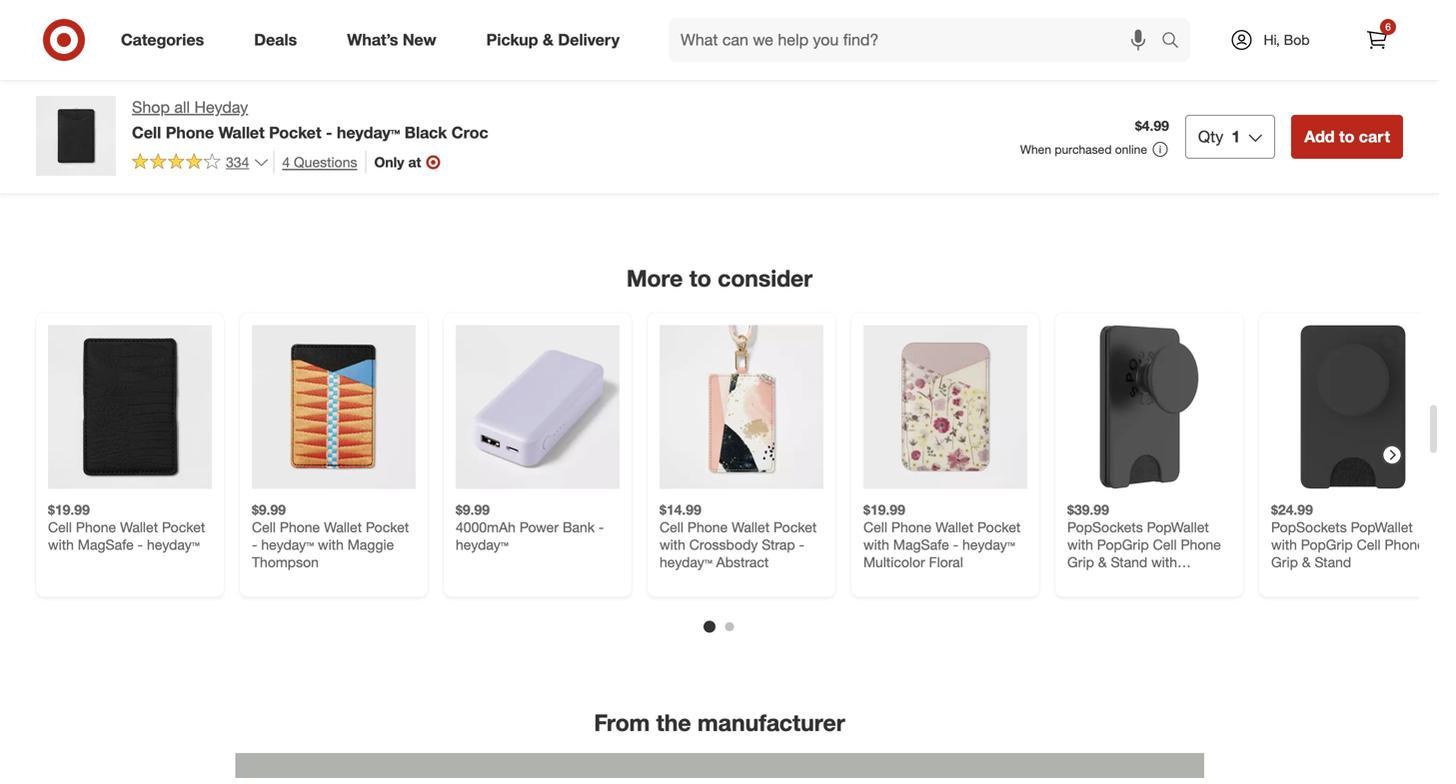 Task type: describe. For each thing, give the bounding box(es) containing it.
only at
[[374, 153, 421, 171]]

red bull energy drink - 12pk/8.4 fl oz cans
[[456, 43, 603, 78]]

1ct
[[108, 46, 128, 63]]

power
[[520, 519, 559, 536]]

pocket for $19.99 cell phone wallet pocket with magsafe - heyday™
[[162, 519, 205, 536]]

popwallet
[[1351, 519, 1414, 536]]

when
[[1021, 142, 1052, 157]]

more
[[627, 265, 683, 293]]

image of cell phone wallet pocket - heyday™ black croc image
[[36, 96, 116, 176]]

magsafe for cell phone wallet pocket with magsafe - heyday™ multicolor floral
[[894, 536, 950, 554]]

cart for the elf on the shelf - blue eye girl elf - by chanda bell (hardcover)
[[1322, 101, 1345, 116]]

2 horizontal spatial add
[[1305, 127, 1335, 146]]

heyday™ inside $14.99 cell phone wallet pocket with crossbody strap - heyday™ abstract
[[660, 554, 713, 571]]

bank
[[563, 519, 595, 536]]

- inside shop all heyday cell phone wallet pocket - heyday™ black croc
[[326, 123, 333, 142]]

$2.49
[[48, 11, 82, 28]]

0 horizontal spatial the
[[657, 709, 692, 737]]

sale
[[720, 28, 744, 43]]

wallet for $9.99 cell phone wallet pocket - heyday™ with maggie thompson
[[324, 519, 362, 536]]

$9.99 4000mah power bank - heyday™
[[456, 501, 604, 554]]

cell inside '$19.99 cell phone wallet pocket with magsafe - heyday™ multicolor floral'
[[864, 519, 888, 536]]

$100
[[1068, 46, 1098, 63]]

add for gumi yum surpise puppy rescue - 1ct
[[57, 101, 80, 116]]

phone inside $24.99 popsockets popwallet with popgrip cell phone grip & stand
[[1385, 536, 1426, 554]]

purchased
[[1055, 142, 1112, 157]]

$24.99
[[1272, 501, 1314, 519]]

cell phone wallet pocket - heyday™ with maggie thompson image
[[252, 325, 416, 489]]

a
[[406, 43, 415, 61]]

$106.00 visa holiday gift card - $100 + $6 fee
[[1068, 11, 1215, 63]]

& inside $24.99 popsockets popwallet with popgrip cell phone grip & stand
[[1303, 554, 1311, 571]]

4
[[282, 153, 290, 171]]

cell phone wallet pocket with crossbody strap - heyday™ abstract image
[[660, 325, 824, 489]]

from
[[594, 709, 650, 737]]

cell inside shop all heyday cell phone wallet pocket - heyday™ black croc
[[132, 123, 161, 142]]

frosted
[[252, 43, 300, 61]]

fl
[[515, 61, 522, 78]]

$59.99
[[660, 11, 702, 28]]

$24.99 popsockets popwallet with popgrip cell phone grip & stand
[[1272, 501, 1426, 571]]

- inside reg $5.00 clearance frosted claw hair clip - a new day™
[[396, 43, 402, 61]]

blue
[[1407, 28, 1436, 46]]

stand inside "$39.99 popsockets popwallet with popgrip cell phone grip & stand with magsafe"
[[1111, 554, 1148, 571]]

holiday
[[1098, 28, 1145, 46]]

add for the elf on the shelf - blue eye girl elf - by chanda bell (hardcover)
[[1281, 101, 1304, 116]]

search button
[[1153, 18, 1201, 66]]

rescue
[[48, 46, 95, 63]]

popsockets popwallet
[[1068, 519, 1210, 536]]

deals
[[254, 30, 297, 50]]

$99.99
[[681, 28, 717, 43]]

card
[[1175, 28, 1206, 46]]

the elf on the shelf - blue eye girl elf - by chanda bell (hardcover)
[[1272, 28, 1436, 81]]

claw
[[304, 43, 335, 61]]

shop all heyday cell phone wallet pocket - heyday™ black croc
[[132, 97, 489, 142]]

cart for gumi yum surpise puppy rescue - 1ct
[[98, 101, 121, 116]]

at
[[408, 153, 421, 171]]

$9.99 for 4000mah
[[456, 501, 490, 519]]

shelf
[[1362, 28, 1394, 46]]

floral
[[929, 554, 964, 571]]

$2.49 gumi yum surpise puppy rescue - 1ct
[[48, 11, 208, 63]]

more to consider
[[627, 265, 813, 293]]

pocket for $19.99 cell phone wallet pocket with magsafe - heyday™ multicolor floral
[[978, 519, 1021, 536]]

girl
[[1299, 46, 1320, 63]]

6
[[1386, 20, 1392, 33]]

phone inside $19.99 cell phone wallet pocket with magsafe - heyday™
[[76, 519, 116, 536]]

thompson
[[252, 554, 319, 571]]

- inside red bull energy drink - 12pk/8.4 fl oz cans
[[597, 43, 603, 61]]

with inside $9.99 cell phone wallet pocket - heyday™ with maggie thompson
[[318, 536, 344, 554]]

phone inside "$39.99 popsockets popwallet with popgrip cell phone grip & stand with magsafe"
[[1181, 536, 1222, 554]]

popgrip inside $24.99 popsockets popwallet with popgrip cell phone grip & stand
[[1302, 536, 1354, 554]]

- inside $2.49 gumi yum surpise puppy rescue - 1ct
[[99, 46, 104, 63]]

cell phone wallet pocket with magsafe - heyday™ multicolor floral image
[[864, 325, 1028, 489]]

cell inside "$39.99 popsockets popwallet with popgrip cell phone grip & stand with magsafe"
[[1153, 536, 1177, 554]]

cell inside $19.99 cell phone wallet pocket with magsafe - heyday™
[[48, 519, 72, 536]]

categories
[[121, 30, 204, 50]]

wallet for $14.99 cell phone wallet pocket with crossbody strap - heyday™ abstract
[[732, 519, 770, 536]]

puppy
[[168, 28, 208, 46]]

questions
[[294, 153, 357, 171]]

add to cart button for gumi yum surpise puppy rescue - 1ct
[[48, 93, 130, 125]]

clearance
[[305, 28, 360, 43]]

the
[[1272, 28, 1295, 46]]

- inside $9.99 4000mah power bank - heyday™
[[599, 519, 604, 536]]

gumi
[[48, 28, 81, 46]]

wallet for $19.99 cell phone wallet pocket with magsafe - heyday™
[[120, 519, 158, 536]]

What can we help you find? suggestions appear below search field
[[669, 18, 1167, 62]]

0 vertical spatial new
[[403, 30, 437, 50]]

croc
[[452, 123, 489, 142]]

pocket for $9.99 cell phone wallet pocket - heyday™ with maggie thompson
[[366, 519, 409, 536]]

$14.99 cell phone wallet pocket with crossbody strap - heyday™ abstract
[[660, 501, 817, 571]]

$19.99 for cell phone wallet pocket with magsafe - heyday™
[[48, 501, 90, 519]]

maggie
[[348, 536, 394, 554]]

hi,
[[1264, 31, 1281, 48]]

surpise
[[117, 28, 164, 46]]

what's new link
[[330, 18, 462, 62]]

categories link
[[104, 18, 229, 62]]

the elf on the shelf - blue eye girl elf - by chanda bell (hardcover) link
[[1272, 0, 1436, 81]]

all
[[174, 97, 190, 117]]

strap
[[762, 536, 796, 554]]

only
[[374, 153, 405, 171]]

cans
[[545, 61, 577, 78]]

add to cart button for the elf on the shelf - blue eye girl elf - by chanda bell (hardcover)
[[1272, 93, 1354, 125]]

2 horizontal spatial cart
[[1360, 127, 1391, 146]]

pickup & delivery link
[[470, 18, 645, 62]]

cell inside $24.99 popsockets popwallet with popgrip cell phone grip & stand
[[1357, 536, 1381, 554]]

crossbody
[[690, 536, 758, 554]]

oz
[[526, 61, 541, 78]]

popgrip inside "$39.99 popsockets popwallet with popgrip cell phone grip & stand with magsafe"
[[1098, 536, 1150, 554]]

$14.99
[[660, 501, 702, 519]]

grip inside $24.99 popsockets popwallet with popgrip cell phone grip & stand
[[1272, 554, 1299, 571]]



Task type: vqa. For each thing, say whether or not it's contained in the screenshot.
with in the $24.99 PopSockets PopWallet with PopGrip Cell Phone Grip & Stand
yes



Task type: locate. For each thing, give the bounding box(es) containing it.
1 horizontal spatial cart
[[1322, 101, 1345, 116]]

cell phone wallet pocket with magsafe - heyday™ image
[[48, 325, 212, 489]]

1 reg from the left
[[252, 28, 269, 43]]

magsafe inside $19.99 cell phone wallet pocket with magsafe - heyday™
[[78, 536, 134, 554]]

energy
[[513, 43, 557, 61]]

$106.00
[[1068, 11, 1118, 28]]

1
[[1232, 127, 1241, 146]]

hair
[[339, 43, 364, 61]]

phone inside $14.99 cell phone wallet pocket with crossbody strap - heyday™ abstract
[[688, 519, 728, 536]]

pocket inside $9.99 cell phone wallet pocket - heyday™ with maggie thompson
[[366, 519, 409, 536]]

wallet
[[219, 123, 265, 142], [120, 519, 158, 536], [324, 519, 362, 536], [732, 519, 770, 536], [936, 519, 974, 536]]

4000mah power bank - heyday™ image
[[456, 325, 620, 489]]

popsockets popwallet with popgrip cell phone grip & stand image
[[1272, 325, 1436, 489]]

red bull energy drink - 12pk/8.4 fl oz cans link
[[456, 0, 620, 78]]

1 vertical spatial new
[[252, 61, 280, 78]]

pocket inside shop all heyday cell phone wallet pocket - heyday™ black croc
[[269, 123, 322, 142]]

0 horizontal spatial new
[[252, 61, 280, 78]]

add to cart
[[57, 101, 121, 116], [1281, 101, 1345, 116], [1305, 127, 1391, 146]]

add to cart for the elf on the shelf - blue eye girl elf - by chanda bell (hardcover)
[[1281, 101, 1345, 116]]

1 horizontal spatial $9.99
[[456, 501, 490, 519]]

0 horizontal spatial elf
[[1299, 28, 1315, 46]]

1 horizontal spatial new
[[403, 30, 437, 50]]

0 horizontal spatial grip
[[1068, 554, 1095, 571]]

0 horizontal spatial magsafe
[[78, 536, 134, 554]]

pocket inside '$19.99 cell phone wallet pocket with magsafe - heyday™ multicolor floral'
[[978, 519, 1021, 536]]

1 horizontal spatial popgrip
[[1302, 536, 1354, 554]]

heyday™ inside '$19.99 cell phone wallet pocket with magsafe - heyday™ multicolor floral'
[[963, 536, 1016, 554]]

new
[[403, 30, 437, 50], [252, 61, 280, 78]]

add down (hardcover)
[[1305, 127, 1335, 146]]

$19.99 for cell phone wallet pocket with magsafe - heyday™ multicolor floral
[[864, 501, 906, 519]]

$9.99 for cell
[[252, 501, 286, 519]]

magsafe
[[78, 536, 134, 554], [894, 536, 950, 554], [1068, 571, 1124, 589]]

cell inside $9.99 cell phone wallet pocket - heyday™ with maggie thompson
[[252, 519, 276, 536]]

$6
[[1114, 46, 1129, 63]]

$62.99 reg
[[864, 11, 906, 43]]

2 stand from the left
[[1315, 554, 1352, 571]]

heyday™ inside $9.99 4000mah power bank - heyday™
[[456, 536, 509, 554]]

1 horizontal spatial elf
[[1324, 46, 1340, 63]]

multicolor
[[864, 554, 926, 571]]

-
[[1209, 28, 1215, 46], [1398, 28, 1404, 46], [396, 43, 402, 61], [597, 43, 603, 61], [99, 46, 104, 63], [1344, 46, 1349, 63], [326, 123, 333, 142], [599, 519, 604, 536], [138, 536, 143, 554], [252, 536, 257, 554], [799, 536, 805, 554], [954, 536, 959, 554]]

popsockets
[[1272, 519, 1348, 536]]

1 $19.99 from the left
[[48, 501, 90, 519]]

2 grip from the left
[[1272, 554, 1299, 571]]

0 horizontal spatial cart
[[98, 101, 121, 116]]

1 horizontal spatial the
[[1339, 28, 1359, 46]]

new right clip
[[403, 30, 437, 50]]

- inside $9.99 cell phone wallet pocket - heyday™ with maggie thompson
[[252, 536, 257, 554]]

wallet inside $14.99 cell phone wallet pocket with crossbody strap - heyday™ abstract
[[732, 519, 770, 536]]

with inside $14.99 cell phone wallet pocket with crossbody strap - heyday™ abstract
[[660, 536, 686, 554]]

pocket inside $19.99 cell phone wallet pocket with magsafe - heyday™
[[162, 519, 205, 536]]

reg
[[252, 28, 269, 43], [660, 28, 677, 43], [864, 28, 881, 43]]

$39.99
[[1068, 501, 1110, 519]]

2 $19.99 from the left
[[864, 501, 906, 519]]

2 horizontal spatial reg
[[864, 28, 881, 43]]

new inside reg $5.00 clearance frosted claw hair clip - a new day™
[[252, 61, 280, 78]]

gift
[[1149, 28, 1171, 46]]

wallet inside '$19.99 cell phone wallet pocket with magsafe - heyday™ multicolor floral'
[[936, 519, 974, 536]]

reg $5.00 clearance frosted claw hair clip - a new day™
[[252, 28, 415, 78]]

4000mah
[[456, 519, 516, 536]]

pocket for $14.99 cell phone wallet pocket with crossbody strap - heyday™ abstract
[[774, 519, 817, 536]]

the inside the elf on the shelf - blue eye girl elf - by chanda bell (hardcover)
[[1339, 28, 1359, 46]]

$59.99 reg $99.99 sale
[[660, 11, 744, 43]]

add to cart button
[[48, 93, 130, 125], [1272, 93, 1354, 125], [1292, 115, 1404, 159]]

$9.99 up thompson at the left bottom
[[252, 501, 286, 519]]

phone inside $9.99 cell phone wallet pocket - heyday™ with maggie thompson
[[280, 519, 320, 536]]

1 horizontal spatial magsafe
[[894, 536, 950, 554]]

heyday™ inside $19.99 cell phone wallet pocket with magsafe - heyday™
[[147, 536, 200, 554]]

$9.99 inside $9.99 cell phone wallet pocket - heyday™ with maggie thompson
[[252, 501, 286, 519]]

chanda
[[1372, 46, 1421, 63]]

1 $9.99 from the left
[[252, 501, 286, 519]]

$19.99 cell phone wallet pocket with magsafe - heyday™ multicolor floral
[[864, 501, 1021, 571]]

fee
[[1133, 46, 1156, 63]]

(hardcover)
[[1299, 63, 1372, 81]]

$5.00
[[273, 28, 302, 43]]

- inside $19.99 cell phone wallet pocket with magsafe - heyday™
[[138, 536, 143, 554]]

2 horizontal spatial &
[[1303, 554, 1311, 571]]

2 $9.99 from the left
[[456, 501, 490, 519]]

reg inside $59.99 reg $99.99 sale
[[660, 28, 677, 43]]

yum
[[85, 28, 113, 46]]

1 horizontal spatial &
[[1099, 554, 1107, 571]]

elf right 'girl'
[[1324, 46, 1340, 63]]

wallet for $19.99 cell phone wallet pocket with magsafe - heyday™ multicolor floral
[[936, 519, 974, 536]]

the right from
[[657, 709, 692, 737]]

stand down "popsockets popwallet"
[[1111, 554, 1148, 571]]

day™
[[284, 61, 316, 78]]

add
[[57, 101, 80, 116], [1281, 101, 1304, 116], [1305, 127, 1335, 146]]

phone inside shop all heyday cell phone wallet pocket - heyday™ black croc
[[166, 123, 214, 142]]

6 link
[[1356, 18, 1400, 62]]

shop
[[132, 97, 170, 117]]

$9.99 cell phone wallet pocket - heyday™ with maggie thompson
[[252, 501, 409, 571]]

phone
[[166, 123, 214, 142], [76, 519, 116, 536], [280, 519, 320, 536], [688, 519, 728, 536], [892, 519, 932, 536], [1181, 536, 1222, 554], [1385, 536, 1426, 554]]

black
[[405, 123, 447, 142]]

1 horizontal spatial stand
[[1315, 554, 1352, 571]]

0 horizontal spatial reg
[[252, 28, 269, 43]]

334 link
[[132, 151, 269, 175]]

popgrip down "$24.99" at the bottom right of the page
[[1302, 536, 1354, 554]]

pocket
[[269, 123, 322, 142], [162, 519, 205, 536], [366, 519, 409, 536], [774, 519, 817, 536], [978, 519, 1021, 536]]

phone inside '$19.99 cell phone wallet pocket with magsafe - heyday™ multicolor floral'
[[892, 519, 932, 536]]

$19.99 inside $19.99 cell phone wallet pocket with magsafe - heyday™
[[48, 501, 90, 519]]

wallet inside $9.99 cell phone wallet pocket - heyday™ with maggie thompson
[[324, 519, 362, 536]]

red
[[456, 43, 481, 61]]

$39.99 popsockets popwallet with popgrip cell phone grip & stand with magsafe
[[1068, 501, 1222, 589]]

1 horizontal spatial grip
[[1272, 554, 1299, 571]]

0 vertical spatial the
[[1339, 28, 1359, 46]]

grip down 'popsockets'
[[1272, 554, 1299, 571]]

heyday™ inside shop all heyday cell phone wallet pocket - heyday™ black croc
[[337, 123, 400, 142]]

1 vertical spatial the
[[657, 709, 692, 737]]

magsafe for cell phone wallet pocket with magsafe - heyday™
[[78, 536, 134, 554]]

- inside $14.99 cell phone wallet pocket with crossbody strap - heyday™ abstract
[[799, 536, 805, 554]]

wallet inside shop all heyday cell phone wallet pocket - heyday™ black croc
[[219, 123, 265, 142]]

magsafe inside "$39.99 popsockets popwallet with popgrip cell phone grip & stand with magsafe"
[[1068, 571, 1124, 589]]

1 grip from the left
[[1068, 554, 1095, 571]]

0 horizontal spatial stand
[[1111, 554, 1148, 571]]

cell
[[132, 123, 161, 142], [48, 519, 72, 536], [252, 519, 276, 536], [660, 519, 684, 536], [864, 519, 888, 536], [1153, 536, 1177, 554], [1357, 536, 1381, 554]]

with inside $24.99 popsockets popwallet with popgrip cell phone grip & stand
[[1272, 536, 1298, 554]]

the right on on the right top of page
[[1339, 28, 1359, 46]]

hi, bob
[[1264, 31, 1310, 48]]

qty 1
[[1199, 127, 1241, 146]]

elf
[[1299, 28, 1315, 46], [1324, 46, 1340, 63]]

grip inside "$39.99 popsockets popwallet with popgrip cell phone grip & stand with magsafe"
[[1068, 554, 1095, 571]]

elf left on on the right top of page
[[1299, 28, 1315, 46]]

search
[[1153, 32, 1201, 52]]

heyday™ inside $9.99 cell phone wallet pocket - heyday™ with maggie thompson
[[261, 536, 314, 554]]

bell
[[1272, 63, 1295, 81]]

$19.99 cell phone wallet pocket with magsafe - heyday™
[[48, 501, 205, 554]]

1 horizontal spatial add
[[1281, 101, 1304, 116]]

drink
[[560, 43, 593, 61]]

$19.99 inside '$19.99 cell phone wallet pocket with magsafe - heyday™ multicolor floral'
[[864, 501, 906, 519]]

cell inside $14.99 cell phone wallet pocket with crossbody strap - heyday™ abstract
[[660, 519, 684, 536]]

from the manufacturer
[[594, 709, 846, 737]]

& inside "$39.99 popsockets popwallet with popgrip cell phone grip & stand with magsafe"
[[1099, 554, 1107, 571]]

1 horizontal spatial $19.99
[[864, 501, 906, 519]]

grip down $39.99
[[1068, 554, 1095, 571]]

reg inside $62.99 reg
[[864, 28, 881, 43]]

new down deals at left
[[252, 61, 280, 78]]

1 popgrip from the left
[[1098, 536, 1150, 554]]

- inside $106.00 visa holiday gift card - $100 + $6 fee
[[1209, 28, 1215, 46]]

$9.99 left the power
[[456, 501, 490, 519]]

$62.99
[[864, 11, 906, 28]]

add down bell
[[1281, 101, 1304, 116]]

0 horizontal spatial $19.99
[[48, 501, 90, 519]]

stand inside $24.99 popsockets popwallet with popgrip cell phone grip & stand
[[1315, 554, 1352, 571]]

1 stand from the left
[[1111, 554, 1148, 571]]

pickup & delivery
[[487, 30, 620, 50]]

4 questions link
[[273, 151, 357, 174]]

2 horizontal spatial magsafe
[[1068, 571, 1124, 589]]

0 horizontal spatial &
[[543, 30, 554, 50]]

0 horizontal spatial $9.99
[[252, 501, 286, 519]]

when purchased online
[[1021, 142, 1148, 157]]

popgrip down $39.99
[[1098, 536, 1150, 554]]

&
[[543, 30, 554, 50], [1099, 554, 1107, 571], [1303, 554, 1311, 571]]

eye
[[1272, 46, 1295, 63]]

2 popgrip from the left
[[1302, 536, 1354, 554]]

with
[[48, 536, 74, 554], [318, 536, 344, 554], [660, 536, 686, 554], [864, 536, 890, 554], [1068, 536, 1094, 554], [1272, 536, 1298, 554], [1152, 554, 1178, 571]]

with inside $19.99 cell phone wallet pocket with magsafe - heyday™
[[48, 536, 74, 554]]

4 questions
[[282, 153, 357, 171]]

popsockets popwallet with popgrip cell phone grip & stand with magsafe image
[[1068, 325, 1232, 489]]

on
[[1319, 28, 1335, 46]]

& inside pickup & delivery "link"
[[543, 30, 554, 50]]

delivery
[[558, 30, 620, 50]]

$4.99
[[1136, 117, 1170, 134]]

1 horizontal spatial reg
[[660, 28, 677, 43]]

manufacturer
[[698, 709, 846, 737]]

$9.99 inside $9.99 4000mah power bank - heyday™
[[456, 501, 490, 519]]

visa
[[1068, 28, 1094, 46]]

heyday
[[194, 97, 248, 117]]

reg for $59.99
[[660, 28, 677, 43]]

pocket inside $14.99 cell phone wallet pocket with crossbody strap - heyday™ abstract
[[774, 519, 817, 536]]

stand down 'popsockets'
[[1315, 554, 1352, 571]]

magsafe inside '$19.99 cell phone wallet pocket with magsafe - heyday™ multicolor floral'
[[894, 536, 950, 554]]

qty
[[1199, 127, 1224, 146]]

reg inside reg $5.00 clearance frosted claw hair clip - a new day™
[[252, 28, 269, 43]]

reg for $62.99
[[864, 28, 881, 43]]

pickup
[[487, 30, 538, 50]]

what's
[[347, 30, 398, 50]]

the
[[1339, 28, 1359, 46], [657, 709, 692, 737]]

add to cart for gumi yum surpise puppy rescue - 1ct
[[57, 101, 121, 116]]

0 horizontal spatial add
[[57, 101, 80, 116]]

- inside '$19.99 cell phone wallet pocket with magsafe - heyday™ multicolor floral'
[[954, 536, 959, 554]]

wallet inside $19.99 cell phone wallet pocket with magsafe - heyday™
[[120, 519, 158, 536]]

2 reg from the left
[[660, 28, 677, 43]]

add down rescue
[[57, 101, 80, 116]]

+
[[1102, 46, 1110, 63]]

0 horizontal spatial popgrip
[[1098, 536, 1150, 554]]

with inside '$19.99 cell phone wallet pocket with magsafe - heyday™ multicolor floral'
[[864, 536, 890, 554]]

3 reg from the left
[[864, 28, 881, 43]]



